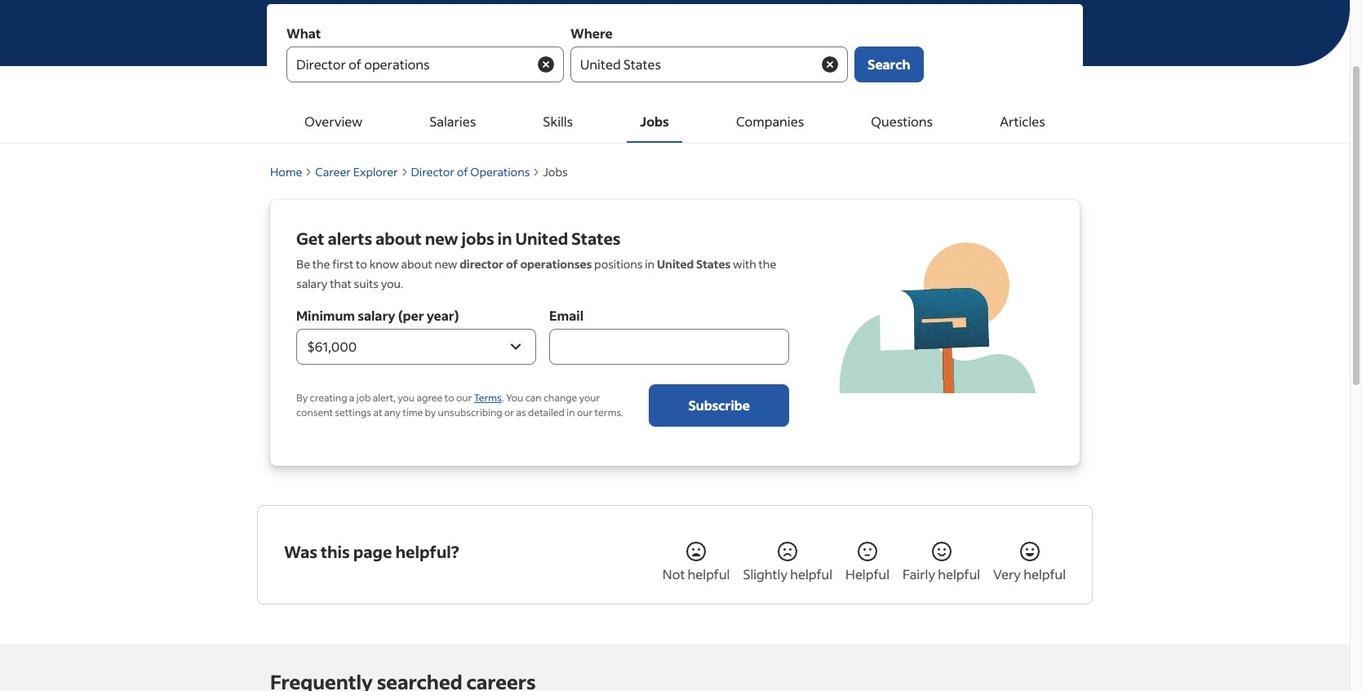 Task type: describe. For each thing, give the bounding box(es) containing it.
not
[[663, 566, 685, 583]]

0 vertical spatial jobs
[[640, 113, 669, 130]]

subscribe button
[[649, 384, 789, 427]]

jobs link for director of operations link
[[543, 164, 568, 180]]

helpful for slightly helpful
[[790, 566, 833, 583]]

helpful
[[846, 566, 890, 583]]

0 vertical spatial states
[[571, 228, 621, 249]]

none search field containing what
[[267, 4, 1083, 102]]

or
[[504, 406, 514, 419]]

by creating a job alert, you agree to our terms
[[296, 392, 502, 404]]

0 vertical spatial in
[[498, 228, 512, 249]]

director
[[460, 256, 504, 272]]

subscribe
[[688, 397, 750, 414]]

(per
[[398, 307, 424, 324]]

Where field
[[571, 47, 848, 82]]

jobs link for skills link
[[627, 102, 682, 143]]

terms.
[[595, 406, 624, 419]]

director
[[411, 164, 455, 180]]

agree
[[417, 392, 443, 404]]

skills
[[543, 113, 573, 130]]

helpful?
[[395, 541, 459, 562]]

1 horizontal spatial united
[[657, 256, 694, 272]]

operations
[[470, 164, 530, 180]]

jobs
[[462, 228, 494, 249]]

director of operations
[[411, 164, 530, 180]]

companies
[[736, 113, 804, 130]]

you
[[506, 392, 523, 404]]

our inside . you can change your consent settings at any time by unsubscribing or as detailed in our terms.
[[577, 406, 593, 419]]

with
[[733, 256, 756, 272]]

consent
[[296, 406, 333, 419]]

change
[[544, 392, 577, 404]]

helpful for fairly helpful
[[938, 566, 980, 583]]

0 vertical spatial to
[[356, 256, 367, 272]]

page
[[353, 541, 392, 562]]

articles
[[1000, 113, 1045, 130]]

where
[[571, 24, 613, 42]]

explorer
[[353, 164, 398, 180]]

salary inside with the salary that suits you.
[[296, 276, 328, 291]]

job
[[356, 392, 371, 404]]

minimum
[[296, 307, 355, 324]]

articles link
[[987, 102, 1058, 143]]

career
[[315, 164, 351, 180]]

get alerts about new jobs in united states
[[296, 228, 621, 249]]

at
[[373, 406, 382, 419]]

helpful for not helpful
[[688, 566, 730, 583]]

positions
[[594, 256, 643, 272]]

home
[[270, 164, 302, 180]]

questions
[[871, 113, 933, 130]]

jobs inside the breadcrumbs. element
[[543, 164, 568, 180]]

1 vertical spatial in
[[645, 256, 655, 272]]

.
[[502, 392, 504, 404]]

. you can change your consent settings at any time by unsubscribing or as detailed in our terms.
[[296, 392, 624, 419]]

salaries
[[430, 113, 476, 130]]



Task type: locate. For each thing, give the bounding box(es) containing it.
overview
[[305, 113, 362, 130]]

your
[[579, 392, 600, 404]]

be
[[296, 256, 310, 272]]

0 vertical spatial new
[[425, 228, 458, 249]]

salaries link
[[416, 102, 489, 143]]

get
[[296, 228, 324, 249]]

1 horizontal spatial jobs
[[640, 113, 669, 130]]

0 horizontal spatial united
[[515, 228, 568, 249]]

our down your
[[577, 406, 593, 419]]

helpful for very helpful
[[1024, 566, 1066, 583]]

about up you.
[[401, 256, 432, 272]]

clear search input image
[[536, 55, 556, 74]]

be the first to know about new director of operationses positions in united states
[[296, 256, 731, 272]]

None search field
[[267, 4, 1083, 102]]

0 vertical spatial of
[[457, 164, 468, 180]]

1 horizontal spatial of
[[506, 256, 518, 272]]

0 horizontal spatial of
[[457, 164, 468, 180]]

4 helpful from the left
[[1024, 566, 1066, 583]]

2 the from the left
[[759, 256, 776, 272]]

0 vertical spatial jobs link
[[627, 102, 682, 143]]

1 vertical spatial to
[[445, 392, 454, 404]]

as
[[516, 406, 526, 419]]

0 vertical spatial our
[[456, 392, 472, 404]]

1 horizontal spatial in
[[567, 406, 575, 419]]

0 horizontal spatial jobs
[[543, 164, 568, 180]]

time
[[403, 406, 423, 419]]

2 horizontal spatial in
[[645, 256, 655, 272]]

what
[[286, 24, 321, 42]]

jobs
[[640, 113, 669, 130], [543, 164, 568, 180]]

1 vertical spatial united
[[657, 256, 694, 272]]

of inside the breadcrumbs. element
[[457, 164, 468, 180]]

1 horizontal spatial states
[[696, 256, 731, 272]]

states
[[571, 228, 621, 249], [696, 256, 731, 272]]

this
[[321, 541, 350, 562]]

director of operations link
[[411, 164, 530, 180]]

helpful right not
[[688, 566, 730, 583]]

overview link
[[291, 102, 376, 143]]

new down get alerts about new jobs in united states
[[435, 256, 457, 272]]

salary down be
[[296, 276, 328, 291]]

you
[[398, 392, 415, 404]]

unsubscribing
[[438, 406, 502, 419]]

helpful right slightly
[[790, 566, 833, 583]]

operationses
[[520, 256, 592, 272]]

suits
[[354, 276, 379, 291]]

salary
[[296, 276, 328, 291], [358, 307, 395, 324]]

2 helpful from the left
[[790, 566, 833, 583]]

Email field
[[549, 329, 789, 365]]

helpful right fairly
[[938, 566, 980, 583]]

1 the from the left
[[312, 256, 330, 272]]

very
[[993, 566, 1021, 583]]

not helpful
[[663, 566, 730, 583]]

jobs down skills link
[[543, 164, 568, 180]]

with the salary that suits you.
[[296, 256, 776, 291]]

fairly
[[903, 566, 935, 583]]

0 vertical spatial salary
[[296, 276, 328, 291]]

1 horizontal spatial our
[[577, 406, 593, 419]]

jobs up the breadcrumbs. element
[[640, 113, 669, 130]]

1 vertical spatial new
[[435, 256, 457, 272]]

1 vertical spatial of
[[506, 256, 518, 272]]

jobs link
[[627, 102, 682, 143], [543, 164, 568, 180]]

0 horizontal spatial our
[[456, 392, 472, 404]]

the
[[312, 256, 330, 272], [759, 256, 776, 272]]

1 horizontal spatial salary
[[358, 307, 395, 324]]

main content
[[0, 144, 1350, 691]]

very helpful
[[993, 566, 1066, 583]]

companies link
[[723, 102, 817, 143]]

0 horizontal spatial jobs link
[[543, 164, 568, 180]]

1 horizontal spatial the
[[759, 256, 776, 272]]

you.
[[381, 276, 403, 291]]

slightly
[[743, 566, 788, 583]]

1 horizontal spatial jobs link
[[627, 102, 682, 143]]

the inside with the salary that suits you.
[[759, 256, 776, 272]]

terms
[[474, 392, 502, 404]]

search
[[868, 56, 910, 73]]

1 vertical spatial salary
[[358, 307, 395, 324]]

0 horizontal spatial to
[[356, 256, 367, 272]]

career explorer link
[[315, 164, 398, 180]]

our
[[456, 392, 472, 404], [577, 406, 593, 419]]

jobs link up the breadcrumbs. element
[[627, 102, 682, 143]]

detailed
[[528, 406, 565, 419]]

new left jobs
[[425, 228, 458, 249]]

to right first
[[356, 256, 367, 272]]

know
[[369, 256, 399, 272]]

was this page helpful?
[[284, 541, 459, 562]]

by
[[296, 392, 308, 404]]

a
[[349, 392, 355, 404]]

3 helpful from the left
[[938, 566, 980, 583]]

our up unsubscribing
[[456, 392, 472, 404]]

states up positions
[[571, 228, 621, 249]]

1 vertical spatial about
[[401, 256, 432, 272]]

states left 'with' in the top of the page
[[696, 256, 731, 272]]

in inside . you can change your consent settings at any time by unsubscribing or as detailed in our terms.
[[567, 406, 575, 419]]

email
[[549, 307, 584, 324]]

1 vertical spatial jobs
[[543, 164, 568, 180]]

settings
[[335, 406, 371, 419]]

salary down suits at the top left
[[358, 307, 395, 324]]

career explorer
[[315, 164, 398, 180]]

jobs link inside the breadcrumbs. element
[[543, 164, 568, 180]]

first
[[332, 256, 354, 272]]

1 vertical spatial jobs link
[[543, 164, 568, 180]]

1 helpful from the left
[[688, 566, 730, 583]]

minimum salary (per year)
[[296, 307, 459, 324]]

helpful
[[688, 566, 730, 583], [790, 566, 833, 583], [938, 566, 980, 583], [1024, 566, 1066, 583]]

slightly helpful
[[743, 566, 833, 583]]

0 vertical spatial united
[[515, 228, 568, 249]]

main content containing get alerts about new jobs in united states
[[0, 144, 1350, 691]]

0 horizontal spatial salary
[[296, 276, 328, 291]]

the right be
[[312, 256, 330, 272]]

year)
[[427, 307, 459, 324]]

by
[[425, 406, 436, 419]]

in
[[498, 228, 512, 249], [645, 256, 655, 272], [567, 406, 575, 419]]

in right positions
[[645, 256, 655, 272]]

search button
[[855, 47, 924, 82]]

united
[[515, 228, 568, 249], [657, 256, 694, 272]]

0 vertical spatial about
[[375, 228, 422, 249]]

skills link
[[530, 102, 586, 143]]

What field
[[286, 47, 564, 82]]

1 vertical spatial states
[[696, 256, 731, 272]]

jobs link down skills link
[[543, 164, 568, 180]]

united right positions
[[657, 256, 694, 272]]

0 horizontal spatial the
[[312, 256, 330, 272]]

the for be
[[312, 256, 330, 272]]

creating
[[310, 392, 347, 404]]

in down 'change'
[[567, 406, 575, 419]]

home link
[[270, 164, 302, 180]]

fairly helpful
[[903, 566, 980, 583]]

new
[[425, 228, 458, 249], [435, 256, 457, 272]]

alerts
[[328, 228, 372, 249]]

terms link
[[474, 392, 502, 404]]

can
[[525, 392, 542, 404]]

the right 'with' in the top of the page
[[759, 256, 776, 272]]

to right 'agree'
[[445, 392, 454, 404]]

clear search input image
[[820, 55, 840, 74]]

about up know in the left of the page
[[375, 228, 422, 249]]

1 horizontal spatial to
[[445, 392, 454, 404]]

was
[[284, 541, 317, 562]]

alert,
[[373, 392, 396, 404]]

to
[[356, 256, 367, 272], [445, 392, 454, 404]]

questions link
[[858, 102, 946, 143]]

1 vertical spatial our
[[577, 406, 593, 419]]

that
[[330, 276, 352, 291]]

in right jobs
[[498, 228, 512, 249]]

about
[[375, 228, 422, 249], [401, 256, 432, 272]]

helpful right very
[[1024, 566, 1066, 583]]

2 vertical spatial in
[[567, 406, 575, 419]]

any
[[384, 406, 401, 419]]

0 horizontal spatial states
[[571, 228, 621, 249]]

0 horizontal spatial in
[[498, 228, 512, 249]]

united up operationses
[[515, 228, 568, 249]]

the for with
[[759, 256, 776, 272]]

of
[[457, 164, 468, 180], [506, 256, 518, 272]]

breadcrumbs. element
[[257, 144, 1093, 200]]



Task type: vqa. For each thing, say whether or not it's contained in the screenshot.
the leftmost to
yes



